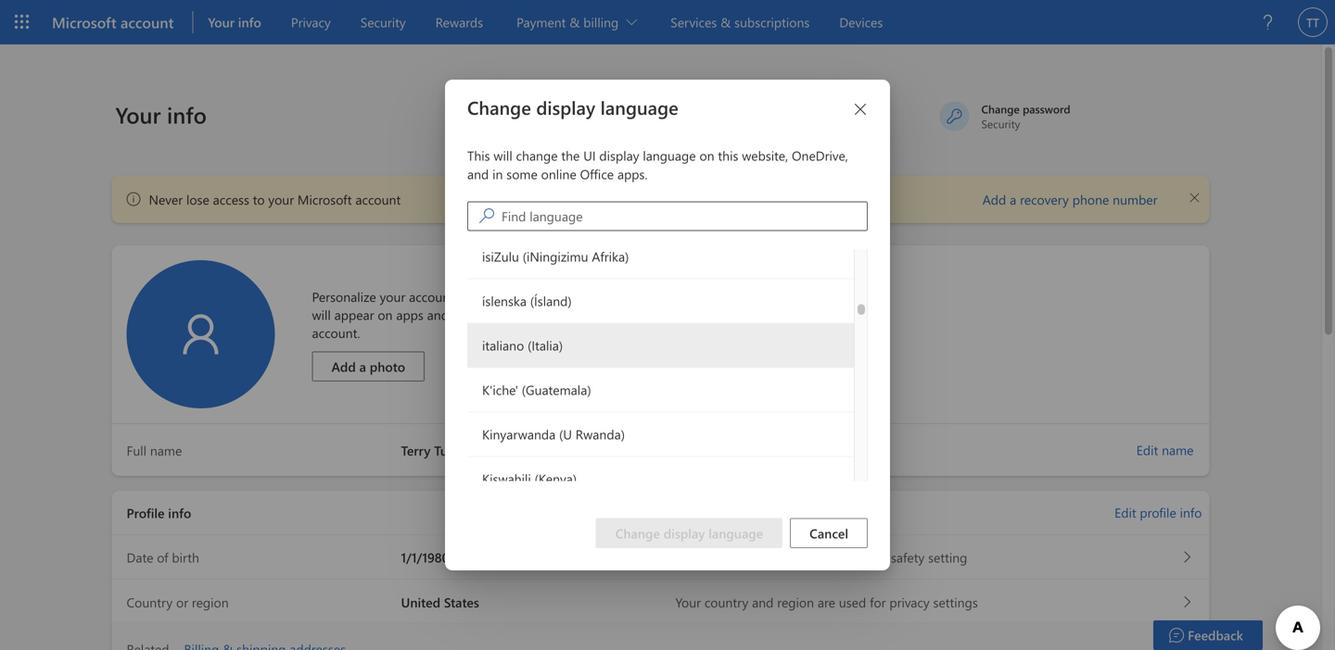 Task type: locate. For each thing, give the bounding box(es) containing it.
language
[[600, 95, 679, 120], [643, 147, 696, 164], [709, 525, 763, 542]]

0 horizontal spatial add
[[331, 358, 356, 375]]

security inside contextual menu menu bar
[[360, 13, 406, 31]]

your
[[268, 191, 294, 208], [380, 288, 405, 306], [547, 307, 573, 324]]

your info up never
[[115, 100, 207, 129]]

your right use at top
[[547, 307, 573, 324]]

used right are
[[839, 594, 866, 611]]

add for add a photo
[[331, 358, 356, 375]]

&
[[721, 13, 731, 31]]

personalize
[[312, 288, 376, 306]]

used right 'is'
[[792, 549, 819, 566]]

your info inside contextual menu menu bar
[[208, 13, 261, 31]]

1 horizontal spatial birth
[[748, 549, 776, 566]]

on left apps
[[378, 307, 393, 324]]

1 vertical spatial for
[[870, 594, 886, 611]]

united
[[401, 594, 440, 611]]

your left privacy
[[208, 13, 235, 31]]

setting
[[928, 549, 967, 566]]

name
[[1162, 442, 1194, 459], [150, 442, 182, 459]]

language up "apps."
[[643, 147, 696, 164]]

0 vertical spatial your info
[[208, 13, 261, 31]]

1 vertical spatial on
[[378, 307, 393, 324]]

region left are
[[777, 594, 814, 611]]

is
[[779, 549, 788, 566]]

for left privacy
[[870, 594, 886, 611]]

0 horizontal spatial and
[[427, 307, 449, 324]]

1/1/1980
[[401, 549, 449, 566]]

1 vertical spatial security
[[981, 116, 1020, 131]]

edit up edit profile info
[[1137, 442, 1158, 459]]

feedback
[[1188, 627, 1243, 644]]

0 horizontal spatial region
[[192, 594, 229, 611]]

your up use at top
[[537, 288, 562, 306]]


[[1190, 193, 1199, 203]]

2 horizontal spatial display
[[664, 525, 705, 542]]

microsoft
[[52, 12, 116, 32], [298, 191, 352, 208], [577, 307, 631, 324]]

add inside button
[[331, 358, 356, 375]]

and down this
[[467, 165, 489, 182]]

birth left 'is'
[[748, 549, 776, 566]]

photo down afrika)
[[606, 288, 640, 306]]

0 horizontal spatial security
[[360, 13, 406, 31]]

1 vertical spatial display
[[599, 147, 639, 164]]

your up apps
[[380, 288, 405, 306]]

info
[[238, 13, 261, 31], [167, 100, 207, 129], [1180, 504, 1202, 521], [168, 505, 191, 522]]

on left the this
[[700, 147, 714, 164]]

1 horizontal spatial display
[[599, 147, 639, 164]]

1 horizontal spatial your
[[380, 288, 405, 306]]

2 horizontal spatial change
[[981, 102, 1020, 116]]

1 horizontal spatial will
[[494, 147, 512, 164]]

are
[[818, 594, 835, 611]]

will
[[494, 147, 512, 164], [312, 307, 331, 324]]

change display language up the
[[467, 95, 679, 120]]

for down the cancel
[[822, 549, 839, 566]]

0 horizontal spatial profile
[[566, 288, 602, 306]]

info down edit name button
[[1180, 504, 1202, 521]]

0 vertical spatial change display language
[[467, 95, 679, 120]]

photo.
[[496, 288, 533, 306]]

edit name
[[1137, 442, 1194, 459]]

1 vertical spatial add
[[331, 358, 356, 375]]

add
[[983, 191, 1006, 208], [331, 358, 356, 375]]

photo down apps
[[370, 358, 405, 375]]

edit down edit name button
[[1115, 504, 1136, 521]]

name inside button
[[1162, 442, 1194, 459]]

0 vertical spatial and
[[467, 165, 489, 182]]

0 horizontal spatial change
[[467, 95, 531, 120]]

2 vertical spatial a
[[359, 358, 366, 375]]

change display language
[[467, 95, 679, 120], [615, 525, 763, 542]]

2 vertical spatial and
[[752, 594, 774, 611]]

subscriptions
[[734, 13, 810, 31]]

your country and region are used for privacy settings
[[675, 594, 978, 611]]

add down 'account.'
[[331, 358, 356, 375]]

Find language field
[[502, 203, 867, 229]]

0 vertical spatial photo
[[606, 288, 640, 306]]

account
[[121, 12, 174, 32], [355, 191, 401, 208], [409, 288, 454, 306], [842, 549, 887, 566]]

1 vertical spatial will
[[312, 307, 331, 324]]

name for full name
[[150, 442, 182, 459]]

edit profile info button
[[1115, 504, 1202, 523]]

office
[[580, 165, 614, 182]]

(italia)
[[528, 337, 563, 354]]

1 horizontal spatial region
[[777, 594, 814, 611]]

1 horizontal spatial and
[[467, 165, 489, 182]]

2 birth from the left
[[748, 549, 776, 566]]

feedback button
[[1154, 621, 1263, 651]]

devices
[[839, 13, 883, 31]]

1 of from the left
[[157, 549, 168, 566]]

profile down edit name button
[[1140, 504, 1176, 521]]

your inside contextual menu menu bar
[[208, 13, 235, 31]]

display up date
[[664, 525, 705, 542]]

info inside button
[[1180, 504, 1202, 521]]

0 vertical spatial display
[[536, 95, 595, 120]]

profile down afrika)
[[566, 288, 602, 306]]

account inside banner
[[121, 12, 174, 32]]

0 vertical spatial security
[[360, 13, 406, 31]]

will up in
[[494, 147, 512, 164]]

list of languages element
[[467, 12, 868, 651]]

0 vertical spatial a
[[1010, 191, 1016, 208]]

used for is
[[792, 549, 819, 566]]

1 birth from the left
[[172, 549, 199, 566]]

1 vertical spatial and
[[427, 307, 449, 324]]

2 horizontal spatial your
[[547, 307, 573, 324]]

2 horizontal spatial microsoft
[[577, 307, 631, 324]]

your info
[[208, 13, 261, 31], [115, 100, 207, 129]]

1 vertical spatial edit
[[1115, 504, 1136, 521]]

1 horizontal spatial name
[[1162, 442, 1194, 459]]

region
[[192, 594, 229, 611], [777, 594, 814, 611]]

profile info
[[127, 505, 191, 522]]

(ísland)
[[530, 293, 572, 310]]

a inside the personalize your account with a photo. your profile photo will appear on apps and devices that use your microsoft account.
[[486, 288, 492, 306]]

a
[[1010, 191, 1016, 208], [486, 288, 492, 306], [359, 358, 366, 375]]

add left recovery
[[983, 191, 1006, 208]]

profile
[[127, 505, 165, 522]]

recovery
[[1020, 191, 1069, 208]]

photo
[[606, 288, 640, 306], [370, 358, 405, 375]]

0 horizontal spatial on
[[378, 307, 393, 324]]

0 horizontal spatial your
[[268, 191, 294, 208]]

info left privacy
[[238, 13, 261, 31]]

privacy link
[[284, 0, 338, 45]]

kiswahili (kenya)
[[482, 471, 577, 488]]

for
[[822, 549, 839, 566], [870, 594, 886, 611]]


[[181, 315, 220, 354]]

security right privacy
[[360, 13, 406, 31]]

1 horizontal spatial photo
[[606, 288, 640, 306]]

display up the
[[536, 95, 595, 120]]

your right to
[[268, 191, 294, 208]]

edit for edit name
[[1137, 442, 1158, 459]]

0 vertical spatial add
[[983, 191, 1006, 208]]

change display language up date
[[615, 525, 763, 542]]


[[127, 192, 141, 207]]

date
[[705, 549, 730, 566]]

privacy
[[890, 594, 930, 611]]

on
[[700, 147, 714, 164], [378, 307, 393, 324]]

will up 'account.'
[[312, 307, 331, 324]]

1 vertical spatial language
[[643, 147, 696, 164]]

1 horizontal spatial profile
[[1140, 504, 1176, 521]]

and right country
[[752, 594, 774, 611]]

1 horizontal spatial a
[[486, 288, 492, 306]]

kinyarwanda (u rwanda)
[[482, 426, 625, 443]]

1 vertical spatial used
[[839, 594, 866, 611]]

display
[[536, 95, 595, 120], [599, 147, 639, 164], [664, 525, 705, 542]]

2 vertical spatial language
[[709, 525, 763, 542]]

and right apps
[[427, 307, 449, 324]]

of
[[157, 549, 168, 566], [733, 549, 745, 566]]

1 vertical spatial photo
[[370, 358, 405, 375]]

1 name from the left
[[1162, 442, 1194, 459]]

profile
[[566, 288, 602, 306], [1140, 504, 1176, 521]]

 button
[[1180, 183, 1210, 213]]

0 vertical spatial edit
[[1137, 442, 1158, 459]]

date
[[127, 549, 153, 566]]

apps.
[[617, 165, 648, 182]]

1 vertical spatial microsoft
[[298, 191, 352, 208]]

2 horizontal spatial and
[[752, 594, 774, 611]]

0 horizontal spatial used
[[792, 549, 819, 566]]

1 vertical spatial profile
[[1140, 504, 1176, 521]]

a left recovery
[[1010, 191, 1016, 208]]

2 vertical spatial display
[[664, 525, 705, 542]]

0 vertical spatial on
[[700, 147, 714, 164]]

info inside contextual menu menu bar
[[238, 13, 261, 31]]

personalize your account with a photo. your profile photo will appear on apps and devices that use your microsoft account.
[[312, 288, 640, 342]]

phone
[[1073, 191, 1109, 208]]

security link
[[353, 0, 413, 45]]

2 vertical spatial microsoft
[[577, 307, 631, 324]]

security
[[360, 13, 406, 31], [981, 116, 1020, 131]]

0 horizontal spatial a
[[359, 358, 366, 375]]

0 vertical spatial used
[[792, 549, 819, 566]]

full
[[127, 442, 147, 459]]

a down 'account.'
[[359, 358, 366, 375]]

1 horizontal spatial on
[[700, 147, 714, 164]]

1 horizontal spatial used
[[839, 594, 866, 611]]

account inside the personalize your account with a photo. your profile photo will appear on apps and devices that use your microsoft account.
[[409, 288, 454, 306]]

cancel button
[[790, 519, 868, 549]]

0 vertical spatial profile
[[566, 288, 602, 306]]

language up this will change the ui display language on this website, onedrive, and in some online office apps.
[[600, 95, 679, 120]]

0 vertical spatial will
[[494, 147, 512, 164]]

0 vertical spatial microsoft
[[52, 12, 116, 32]]

in
[[492, 165, 503, 182]]

your info left privacy
[[208, 13, 261, 31]]

birth
[[172, 549, 199, 566], [748, 549, 776, 566]]

italiano (italia)
[[482, 337, 563, 354]]

0 horizontal spatial for
[[822, 549, 839, 566]]

name right full
[[150, 442, 182, 459]]

0 horizontal spatial name
[[150, 442, 182, 459]]

will inside this will change the ui display language on this website, onedrive, and in some online office apps.
[[494, 147, 512, 164]]

(u
[[559, 426, 572, 443]]

rwanda)
[[576, 426, 625, 443]]

0 horizontal spatial will
[[312, 307, 331, 324]]

region right or on the left
[[192, 594, 229, 611]]

security left password
[[981, 116, 1020, 131]]

display up "apps."
[[599, 147, 639, 164]]

birth up or on the left
[[172, 549, 199, 566]]

a inside button
[[359, 358, 366, 375]]

appear
[[334, 307, 374, 324]]

info up "lose"
[[167, 100, 207, 129]]

1 horizontal spatial add
[[983, 191, 1006, 208]]

1 horizontal spatial change
[[615, 525, 660, 542]]

0 horizontal spatial photo
[[370, 358, 405, 375]]

0 vertical spatial for
[[822, 549, 839, 566]]

1 horizontal spatial of
[[733, 549, 745, 566]]

change display language document
[[0, 0, 1335, 651]]

0 horizontal spatial of
[[157, 549, 168, 566]]

profile inside the personalize your account with a photo. your profile photo will appear on apps and devices that use your microsoft account.
[[566, 288, 602, 306]]

1 horizontal spatial security
[[981, 116, 1020, 131]]

1 horizontal spatial for
[[870, 594, 886, 611]]

your info link
[[201, 0, 269, 45]]

1 vertical spatial your info
[[115, 100, 207, 129]]

add for add a recovery phone number
[[983, 191, 1006, 208]]

2 horizontal spatial a
[[1010, 191, 1016, 208]]

country
[[127, 594, 173, 611]]

name up edit profile info
[[1162, 442, 1194, 459]]

or
[[176, 594, 188, 611]]

1 horizontal spatial your info
[[208, 13, 261, 31]]

1 vertical spatial change display language
[[615, 525, 763, 542]]

edit profile info
[[1115, 504, 1202, 521]]

full name
[[127, 442, 182, 459]]

1 vertical spatial a
[[486, 288, 492, 306]]

a right with
[[486, 288, 492, 306]]

2 name from the left
[[150, 442, 182, 459]]

0 horizontal spatial microsoft
[[52, 12, 116, 32]]

0 horizontal spatial birth
[[172, 549, 199, 566]]

language up date
[[709, 525, 763, 542]]

íslenska
[[482, 293, 527, 310]]

edit for edit profile info
[[1115, 504, 1136, 521]]



Task type: vqa. For each thing, say whether or not it's contained in the screenshot.
the info within the Your info link
no



Task type: describe. For each thing, give the bounding box(es) containing it.
your down change display language button
[[675, 549, 701, 566]]

(kenya)
[[535, 471, 577, 488]]

privacy
[[291, 13, 331, 31]]

 button
[[846, 95, 875, 124]]

website,
[[742, 147, 788, 164]]

0 vertical spatial your
[[268, 191, 294, 208]]

info right profile
[[168, 505, 191, 522]]

add a recovery phone number
[[983, 191, 1158, 208]]

devices link
[[832, 0, 890, 45]]

1 region from the left
[[192, 594, 229, 611]]

isizulu
[[482, 248, 519, 265]]

services
[[671, 13, 717, 31]]

use
[[524, 307, 544, 324]]

add a photo
[[331, 358, 405, 375]]

password
[[1023, 102, 1070, 116]]

change display language inside button
[[615, 525, 763, 542]]

your inside the personalize your account with a photo. your profile photo will appear on apps and devices that use your microsoft account.
[[537, 288, 562, 306]]

language inside button
[[709, 525, 763, 542]]

used for are
[[839, 594, 866, 611]]

your date of birth is used for account safety setting
[[675, 549, 967, 566]]

(guatemala)
[[522, 382, 591, 399]]

contextual menu menu bar
[[201, 0, 1246, 45]]

rewards
[[435, 13, 483, 31]]

language inside this will change the ui display language on this website, onedrive, and in some online office apps.
[[643, 147, 696, 164]]

and inside the personalize your account with a photo. your profile photo will appear on apps and devices that use your microsoft account.
[[427, 307, 449, 324]]


[[853, 102, 868, 117]]

1 vertical spatial your
[[380, 288, 405, 306]]

this
[[467, 147, 490, 164]]

1 horizontal spatial microsoft
[[298, 191, 352, 208]]

2 vertical spatial your
[[547, 307, 573, 324]]

display inside button
[[664, 525, 705, 542]]

rewards link
[[428, 0, 491, 45]]

your up  on the top left of page
[[115, 100, 161, 129]]

that
[[498, 307, 521, 324]]

photo inside the personalize your account with a photo. your profile photo will appear on apps and devices that use your microsoft account.
[[606, 288, 640, 306]]

change inside change password security
[[981, 102, 1020, 116]]

italiano
[[482, 337, 524, 354]]

change display language button
[[596, 519, 783, 549]]

country
[[705, 594, 749, 611]]

change
[[516, 147, 558, 164]]

k'iche'
[[482, 382, 518, 399]]

2 of from the left
[[733, 549, 745, 566]]

services & subscriptions link
[[663, 0, 817, 45]]

united states
[[401, 594, 479, 611]]

edit name button
[[1128, 432, 1202, 469]]

terry turtle
[[401, 442, 468, 459]]

access
[[213, 191, 249, 208]]

a for photo
[[359, 358, 366, 375]]

security inside change password security
[[981, 116, 1020, 131]]

and inside this will change the ui display language on this website, onedrive, and in some online office apps.
[[467, 165, 489, 182]]

profile inside button
[[1140, 504, 1176, 521]]

number
[[1113, 191, 1158, 208]]

on inside the personalize your account with a photo. your profile photo will appear on apps and devices that use your microsoft account.
[[378, 307, 393, 324]]

on inside this will change the ui display language on this website, onedrive, and in some online office apps.
[[700, 147, 714, 164]]

for for privacy
[[870, 594, 886, 611]]


[[479, 209, 494, 224]]

to
[[253, 191, 265, 208]]

photo inside button
[[370, 358, 405, 375]]

states
[[444, 594, 479, 611]]

0 vertical spatial language
[[600, 95, 679, 120]]

cancel
[[810, 525, 848, 542]]

your left country
[[675, 594, 701, 611]]

microsoft inside banner
[[52, 12, 116, 32]]

country or region
[[127, 594, 229, 611]]

onedrive,
[[792, 147, 848, 164]]

account.
[[312, 325, 360, 342]]

display inside this will change the ui display language on this website, onedrive, and in some online office apps.
[[599, 147, 639, 164]]

kinyarwanda
[[482, 426, 556, 443]]

change inside button
[[615, 525, 660, 542]]

with
[[458, 288, 482, 306]]

(iningizimu
[[523, 248, 588, 265]]

0 horizontal spatial display
[[536, 95, 595, 120]]

microsoft inside the personalize your account with a photo. your profile photo will appear on apps and devices that use your microsoft account.
[[577, 307, 631, 324]]

change password security
[[981, 102, 1070, 131]]

safety
[[891, 549, 925, 566]]

date of birth
[[127, 549, 199, 566]]

 never lose access to your microsoft account
[[127, 191, 401, 208]]

microsoft account banner
[[0, 0, 1335, 45]]

terry
[[401, 442, 431, 459]]

devices
[[452, 307, 494, 324]]

settings
[[933, 594, 978, 611]]

services & subscriptions
[[671, 13, 810, 31]]

2 region from the left
[[777, 594, 814, 611]]

microsoft account link
[[45, 0, 192, 45]]

change display language dialog
[[0, 0, 1335, 651]]

0 horizontal spatial your info
[[115, 100, 207, 129]]

this will change the ui display language on this website, onedrive, and in some online office apps.
[[467, 147, 848, 182]]

online
[[541, 165, 577, 182]]

add a photo button
[[312, 352, 425, 382]]

the
[[561, 147, 580, 164]]

kiswahili
[[482, 471, 531, 488]]

isizulu (iningizimu afrika)
[[482, 248, 629, 265]]

íslenska (ísland)
[[482, 293, 572, 310]]

some
[[506, 165, 538, 182]]

will inside the personalize your account with a photo. your profile photo will appear on apps and devices that use your microsoft account.
[[312, 307, 331, 324]]

lose
[[186, 191, 209, 208]]

name for edit name
[[1162, 442, 1194, 459]]

never
[[149, 191, 183, 208]]

a for recovery
[[1010, 191, 1016, 208]]

for for account
[[822, 549, 839, 566]]

afrika)
[[592, 248, 629, 265]]

apps
[[396, 307, 424, 324]]



